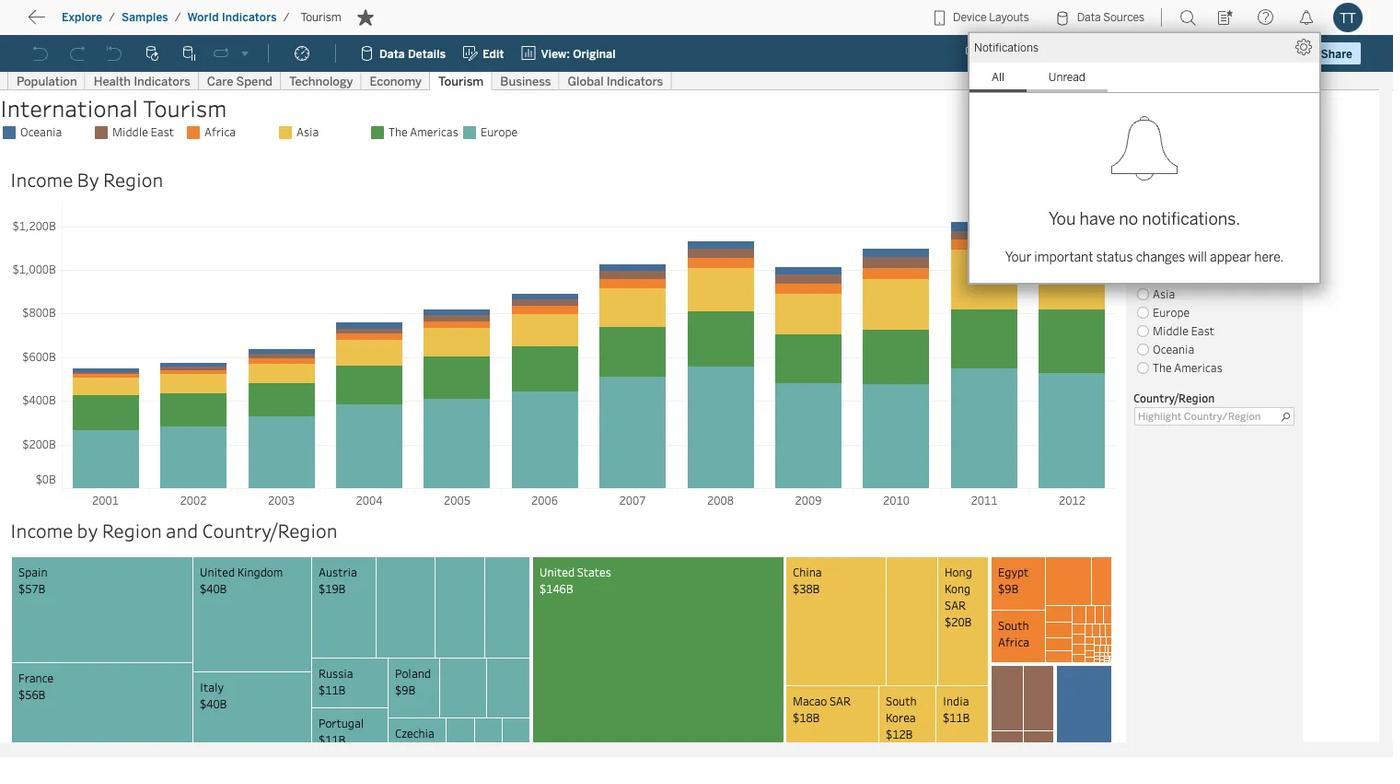Task type: vqa. For each thing, say whether or not it's contained in the screenshot.
Your
yes



Task type: locate. For each thing, give the bounding box(es) containing it.
notifications.
[[1143, 209, 1241, 229]]

to
[[83, 14, 98, 32]]

/ left world
[[175, 11, 181, 24]]

content
[[101, 14, 158, 32]]

1 horizontal spatial /
[[175, 11, 181, 24]]

/ left tourism
[[283, 11, 290, 24]]

user notifications tab tab list
[[970, 63, 1320, 93]]

explore link
[[61, 10, 103, 25]]

you have no notifications.
[[1049, 209, 1241, 229]]

2 / from the left
[[175, 11, 181, 24]]

status
[[1097, 249, 1134, 264]]

notifications
[[975, 41, 1039, 54]]

/ right to
[[109, 11, 115, 24]]

explore / samples / world indicators /
[[62, 11, 290, 24]]

2 horizontal spatial /
[[283, 11, 290, 24]]

your
[[1006, 249, 1032, 264]]

user settings icon image
[[1296, 39, 1313, 55]]

0 horizontal spatial /
[[109, 11, 115, 24]]

user notifications bell icon image
[[1108, 111, 1182, 185]]

will
[[1189, 249, 1208, 264]]

here.
[[1255, 249, 1285, 264]]

/
[[109, 11, 115, 24], [175, 11, 181, 24], [283, 11, 290, 24]]

unread
[[1049, 70, 1086, 84]]

skip to content
[[48, 14, 158, 32]]



Task type: describe. For each thing, give the bounding box(es) containing it.
all
[[992, 70, 1005, 84]]

tourism
[[301, 11, 342, 24]]

changes
[[1137, 249, 1186, 264]]

important
[[1035, 249, 1094, 264]]

tourism element
[[295, 11, 347, 24]]

1 / from the left
[[109, 11, 115, 24]]

you
[[1049, 209, 1077, 229]]

explore
[[62, 11, 102, 24]]

no
[[1120, 209, 1139, 229]]

notifications dialog
[[969, 32, 1321, 284]]

skip to content link
[[44, 10, 188, 35]]

world
[[187, 11, 219, 24]]

your important status changes will appear here.
[[1006, 249, 1285, 264]]

samples
[[122, 11, 168, 24]]

samples link
[[121, 10, 169, 25]]

indicators
[[222, 11, 277, 24]]

appear
[[1211, 249, 1252, 264]]

3 / from the left
[[283, 11, 290, 24]]

have
[[1080, 209, 1116, 229]]

world indicators link
[[187, 10, 278, 25]]

skip
[[48, 14, 79, 32]]



